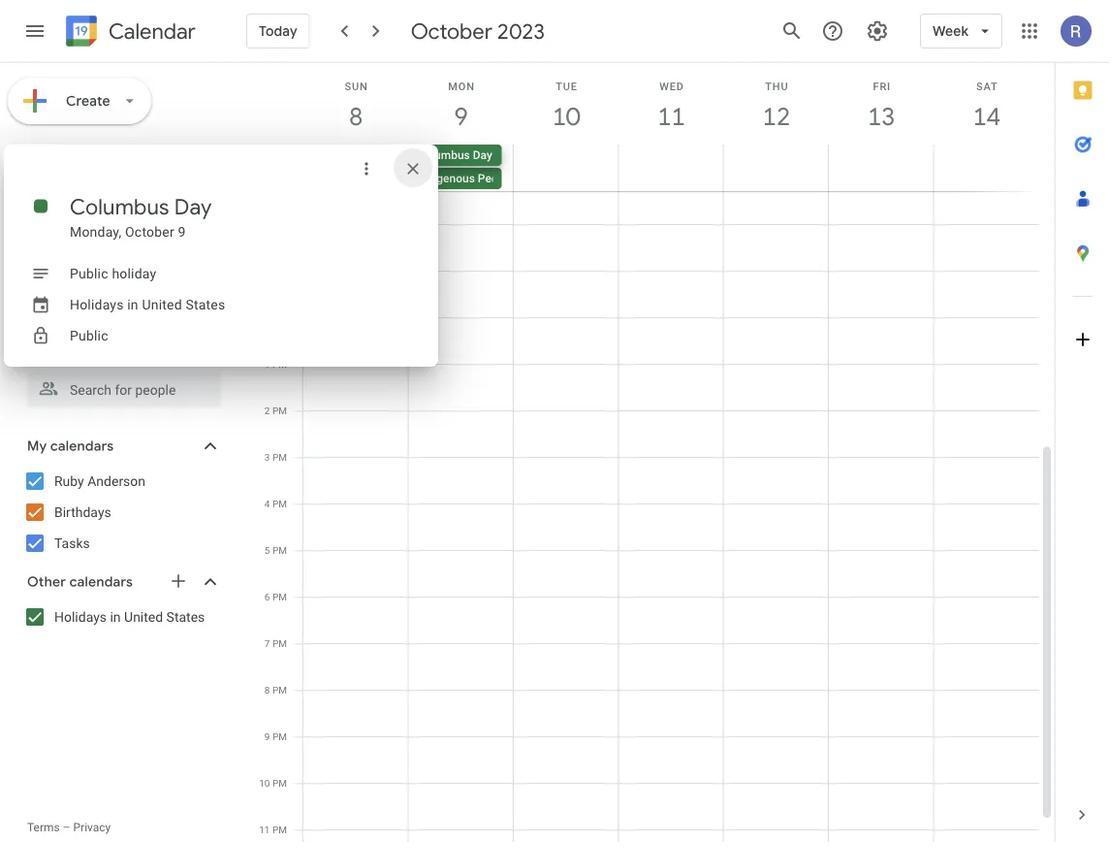 Task type: vqa. For each thing, say whether or not it's contained in the screenshot.
Public Holiday
yes



Task type: describe. For each thing, give the bounding box(es) containing it.
10 for 10 pm
[[259, 777, 270, 789]]

30 element
[[51, 308, 75, 332]]

other
[[27, 573, 66, 591]]

11 for 11 element
[[117, 233, 128, 244]]

privacy link
[[73, 821, 111, 834]]

pm for 3 pm
[[273, 451, 287, 463]]

october inside columbus day monday, october 9
[[125, 224, 174, 240]]

19
[[147, 260, 158, 272]]

other calendars
[[27, 573, 133, 591]]

19, today element
[[141, 254, 164, 277]]

tuesday column header
[[78, 171, 108, 198]]

0 horizontal spatial october
[[27, 146, 82, 164]]

6 for 6
[[180, 206, 185, 217]]

5 row
[[18, 334, 227, 361]]

indigenous
[[417, 172, 475, 185]]

day for columbus day indigenous peoples' day
[[473, 148, 493, 162]]

7 for 7
[[209, 206, 215, 217]]

11 inside wed 11
[[657, 100, 684, 132]]

26 element
[[141, 281, 164, 305]]

15
[[28, 260, 39, 272]]

public for public
[[70, 327, 108, 343]]

18
[[117, 260, 128, 272]]

ruby anderson
[[54, 473, 146, 489]]

26
[[147, 287, 158, 299]]

pm for 5 pm
[[273, 544, 287, 556]]

sat
[[977, 80, 999, 92]]

add other calendars image
[[169, 571, 188, 591]]

columbus day monday, october 9
[[70, 193, 212, 240]]

5 for 5 pm
[[265, 544, 270, 556]]

tasks
[[54, 535, 90, 551]]

10 for 10 element
[[87, 233, 98, 244]]

12 link
[[755, 94, 799, 139]]

8 pm
[[265, 684, 287, 696]]

1 horizontal spatial 5
[[150, 206, 155, 217]]

holiday
[[112, 265, 156, 281]]

pm for 4 pm
[[273, 498, 287, 509]]

november 3 element
[[171, 308, 194, 332]]

7 for 7 pm
[[265, 637, 270, 649]]

tue 10
[[551, 80, 579, 132]]

22
[[28, 287, 39, 299]]

calendar
[[109, 18, 196, 45]]

today
[[259, 22, 298, 40]]

columbus day button
[[409, 145, 502, 166]]

10 pm
[[259, 777, 287, 789]]

13 element
[[171, 227, 194, 250]]

29
[[28, 314, 39, 326]]

4 for 4 pm
[[265, 498, 270, 509]]

23 element
[[51, 281, 75, 305]]

7 pm
[[265, 637, 287, 649]]

mon 9
[[449, 80, 475, 132]]

november 7 element
[[81, 336, 105, 359]]

12 element
[[141, 227, 164, 250]]

my calendars list
[[4, 466, 241, 559]]

columbus for columbus day indigenous peoples' day
[[417, 148, 470, 162]]

9 inside columbus day monday, october 9
[[178, 224, 186, 240]]

1 vertical spatial day
[[525, 172, 544, 185]]

1 for 1 pm
[[265, 358, 270, 370]]

12 inside grid
[[762, 100, 790, 132]]

10 element
[[81, 227, 105, 250]]

thu 12
[[762, 80, 790, 132]]

my calendars
[[27, 438, 114, 455]]

28
[[207, 287, 218, 299]]

2
[[265, 405, 270, 416]]

1 horizontal spatial 2023
[[498, 17, 545, 45]]

1 vertical spatial united
[[124, 609, 163, 625]]

friday column header
[[167, 171, 197, 198]]

november 5 element
[[22, 336, 45, 359]]

27
[[177, 287, 188, 299]]

0 vertical spatial in
[[127, 296, 139, 312]]

0 horizontal spatial in
[[110, 609, 121, 625]]

1 horizontal spatial 9
[[265, 730, 270, 742]]

0 vertical spatial 10
[[551, 100, 579, 132]]

november 2 element
[[141, 308, 164, 332]]

november 6 element
[[51, 336, 75, 359]]

sun 8
[[345, 80, 368, 132]]

15 element
[[22, 254, 45, 277]]

2 element
[[51, 200, 75, 223]]

pm for 8 pm
[[273, 684, 287, 696]]

today button
[[246, 8, 310, 54]]

1 for 1
[[31, 206, 36, 217]]

terms
[[27, 821, 60, 834]]

17
[[87, 260, 98, 272]]

6 for 6 pm
[[265, 591, 270, 602]]

11 cell
[[108, 225, 138, 252]]

29 row
[[18, 307, 227, 334]]

22 element
[[22, 281, 45, 305]]

calendars for other calendars
[[70, 573, 133, 591]]

2 pm
[[265, 405, 287, 416]]

0 horizontal spatial 2023
[[86, 146, 118, 164]]

columbus day indigenous peoples' day
[[417, 148, 544, 185]]

day for columbus day monday, october 9
[[174, 193, 212, 220]]

fri 13
[[867, 80, 895, 132]]

11 link
[[649, 94, 694, 139]]

ruby
[[54, 473, 84, 489]]

november 1 element
[[111, 308, 134, 332]]

0 vertical spatial holidays
[[70, 296, 124, 312]]

29 element
[[22, 308, 45, 332]]

columbus for columbus day monday, october 9
[[70, 193, 169, 220]]

pm for 7 pm
[[273, 637, 287, 649]]

create button
[[8, 78, 151, 124]]

row containing 10
[[18, 225, 227, 252]]

3 pm
[[265, 451, 287, 463]]

6 pm
[[265, 591, 287, 602]]

row containing 1
[[18, 198, 227, 225]]

0 vertical spatial states
[[186, 296, 225, 312]]

9 link
[[439, 94, 484, 139]]

pm for 6 pm
[[273, 591, 287, 602]]

0 vertical spatial october
[[411, 17, 493, 45]]

cell containing columbus day
[[409, 145, 544, 191]]



Task type: locate. For each thing, give the bounding box(es) containing it.
public
[[70, 265, 108, 281], [70, 327, 108, 343]]

9
[[453, 100, 467, 132], [178, 224, 186, 240], [265, 730, 270, 742]]

pm for 10 pm
[[273, 777, 287, 789]]

2023 up tuesday column header
[[86, 146, 118, 164]]

2 vertical spatial 11
[[259, 824, 270, 835]]

10 up 11 pm
[[259, 777, 270, 789]]

None search field
[[0, 365, 241, 407]]

0 vertical spatial holidays in united states
[[70, 296, 225, 312]]

0 vertical spatial 1
[[31, 206, 36, 217]]

0 vertical spatial 11
[[657, 100, 684, 132]]

indigenous peoples' day button
[[409, 168, 544, 189]]

10 up 17 at the top of page
[[87, 233, 98, 244]]

17 element
[[81, 254, 105, 277]]

october down columbus day heading
[[125, 224, 174, 240]]

1 horizontal spatial 6
[[265, 591, 270, 602]]

8 link
[[334, 94, 379, 139]]

2 vertical spatial october
[[125, 224, 174, 240]]

0 horizontal spatial 6
[[180, 206, 185, 217]]

2 vertical spatial 5
[[265, 544, 270, 556]]

11 element
[[111, 227, 134, 250]]

3 for 3
[[90, 206, 96, 217]]

privacy
[[73, 821, 111, 834]]

october
[[411, 17, 493, 45], [27, 146, 82, 164], [125, 224, 174, 240]]

5 inside row
[[31, 341, 36, 353]]

2 horizontal spatial october
[[411, 17, 493, 45]]

pm right 2
[[273, 405, 287, 416]]

0 vertical spatial united
[[142, 296, 182, 312]]

1 vertical spatial 10
[[87, 233, 98, 244]]

6
[[180, 206, 185, 217], [265, 591, 270, 602]]

1 vertical spatial calendars
[[70, 573, 133, 591]]

pm up the 5 pm
[[273, 498, 287, 509]]

0 vertical spatial calendars
[[50, 438, 114, 455]]

1 horizontal spatial 3
[[265, 451, 270, 463]]

27 element
[[171, 281, 194, 305]]

10 link
[[544, 94, 589, 139]]

pm down 9 pm
[[273, 777, 287, 789]]

13
[[867, 100, 895, 132], [177, 233, 188, 244]]

1 vertical spatial 6
[[265, 591, 270, 602]]

1 horizontal spatial 7
[[265, 637, 270, 649]]

mon
[[449, 80, 475, 92]]

day right peoples'
[[525, 172, 544, 185]]

calendars inside 'dropdown button'
[[50, 438, 114, 455]]

10 inside row group
[[87, 233, 98, 244]]

0 horizontal spatial 7
[[209, 206, 215, 217]]

1 vertical spatial 7
[[265, 637, 270, 649]]

8 pm from the top
[[273, 684, 287, 696]]

week
[[933, 22, 969, 40]]

7 inside row group
[[209, 206, 215, 217]]

1 horizontal spatial 4
[[265, 498, 270, 509]]

0 horizontal spatial 12
[[147, 233, 158, 244]]

monday column header
[[48, 171, 78, 198]]

columbus inside columbus day monday, october 9
[[70, 193, 169, 220]]

8 down 7 pm
[[265, 684, 270, 696]]

13 link
[[860, 94, 904, 139]]

8 down sun
[[348, 100, 362, 132]]

birthdays
[[54, 504, 111, 520]]

0 vertical spatial 8
[[348, 100, 362, 132]]

calendars down tasks
[[70, 573, 133, 591]]

sat 14
[[972, 80, 1000, 132]]

0 horizontal spatial columbus
[[70, 193, 169, 220]]

11 pm
[[259, 824, 287, 835]]

calendars for my calendars
[[50, 438, 114, 455]]

day up the 13 element
[[174, 193, 212, 220]]

october up mon
[[411, 17, 493, 45]]

–
[[63, 821, 70, 834]]

other calendars button
[[4, 567, 241, 598]]

1 vertical spatial 1
[[265, 358, 270, 370]]

11 down 10 pm
[[259, 824, 270, 835]]

0 vertical spatial 12
[[762, 100, 790, 132]]

anderson
[[88, 473, 146, 489]]

11
[[657, 100, 684, 132], [117, 233, 128, 244], [259, 824, 270, 835]]

0 horizontal spatial 3
[[90, 206, 96, 217]]

1 horizontal spatial october 2023
[[411, 17, 545, 45]]

columbus inside columbus day indigenous peoples' day
[[417, 148, 470, 162]]

1 horizontal spatial columbus
[[417, 148, 470, 162]]

grid containing 8
[[248, 63, 1055, 842]]

4 pm from the top
[[273, 498, 287, 509]]

1 horizontal spatial in
[[127, 296, 139, 312]]

0 vertical spatial 5
[[150, 206, 155, 217]]

0 vertical spatial 6
[[180, 206, 185, 217]]

6 inside grid
[[265, 591, 270, 602]]

9 down mon
[[453, 100, 467, 132]]

sunday column header
[[18, 171, 48, 198]]

3 for 3 pm
[[265, 451, 270, 463]]

terms – privacy
[[27, 821, 111, 834]]

6 up 7 pm
[[265, 591, 270, 602]]

5 up 12 element on the left of the page
[[150, 206, 155, 217]]

31 element
[[81, 308, 105, 332]]

1 vertical spatial october
[[27, 146, 82, 164]]

1 pm
[[265, 358, 287, 370]]

0 vertical spatial 3
[[90, 206, 96, 217]]

9 inside mon 9
[[453, 100, 467, 132]]

row containing 22
[[18, 279, 227, 307]]

8 inside sun 8
[[348, 100, 362, 132]]

0 vertical spatial public
[[70, 265, 108, 281]]

4
[[120, 206, 125, 217], [265, 498, 270, 509]]

my
[[27, 438, 47, 455]]

day
[[473, 148, 493, 162], [525, 172, 544, 185], [174, 193, 212, 220]]

columbus day heading
[[70, 193, 212, 220]]

11 for 11 pm
[[259, 824, 270, 835]]

0 horizontal spatial 1
[[31, 206, 36, 217]]

1 vertical spatial 9
[[178, 224, 186, 240]]

1 vertical spatial 4
[[265, 498, 270, 509]]

9 pm from the top
[[273, 730, 287, 742]]

1 vertical spatial 5
[[31, 341, 36, 353]]

13 down fri
[[867, 100, 895, 132]]

10 pm from the top
[[273, 777, 287, 789]]

1 horizontal spatial 13
[[867, 100, 895, 132]]

calendars inside dropdown button
[[70, 573, 133, 591]]

monday,
[[70, 224, 122, 240]]

pm down 10 pm
[[273, 824, 287, 835]]

6 inside row group
[[180, 206, 185, 217]]

1 down sunday column header
[[31, 206, 36, 217]]

2 vertical spatial day
[[174, 193, 212, 220]]

main drawer image
[[23, 19, 47, 43]]

0 horizontal spatial 13
[[177, 233, 188, 244]]

calendar element
[[62, 12, 196, 54]]

16 element
[[51, 254, 75, 277]]

2023
[[498, 17, 545, 45], [86, 146, 118, 164]]

pm for 2 pm
[[273, 405, 287, 416]]

1 vertical spatial holidays in united states
[[54, 609, 205, 625]]

11 down wed
[[657, 100, 684, 132]]

tab list
[[1056, 63, 1110, 788]]

24 element
[[81, 281, 105, 305]]

pm down 8 pm
[[273, 730, 287, 742]]

pm up the 6 pm
[[273, 544, 287, 556]]

13 inside grid
[[867, 100, 895, 132]]

row containing columbus day
[[295, 145, 1055, 191]]

0 vertical spatial 13
[[867, 100, 895, 132]]

11 pm from the top
[[273, 824, 287, 835]]

united
[[142, 296, 182, 312], [124, 609, 163, 625]]

columbus up indigenous
[[417, 148, 470, 162]]

pm
[[273, 358, 287, 370], [273, 405, 287, 416], [273, 451, 287, 463], [273, 498, 287, 509], [273, 544, 287, 556], [273, 591, 287, 602], [273, 637, 287, 649], [273, 684, 287, 696], [273, 730, 287, 742], [273, 777, 287, 789], [273, 824, 287, 835]]

public for public holiday
[[70, 265, 108, 281]]

2 horizontal spatial 5
[[265, 544, 270, 556]]

18 element
[[111, 254, 134, 277]]

october 2023
[[411, 17, 545, 45], [27, 146, 118, 164]]

5 down 4 pm
[[265, 544, 270, 556]]

6 pm from the top
[[273, 591, 287, 602]]

1 vertical spatial public
[[70, 327, 108, 343]]

Search for people text field
[[39, 373, 210, 407]]

0 horizontal spatial 5
[[31, 341, 36, 353]]

4 for 4
[[120, 206, 125, 217]]

11 inside 11 element
[[117, 233, 128, 244]]

0 vertical spatial 9
[[453, 100, 467, 132]]

settings menu image
[[866, 19, 890, 43]]

october up "monday" column header
[[27, 146, 82, 164]]

states
[[186, 296, 225, 312], [166, 609, 205, 625]]

october 2023 up mon
[[411, 17, 545, 45]]

3 inside row group
[[90, 206, 96, 217]]

12 up 19 at the left
[[147, 233, 158, 244]]

13 inside row
[[177, 233, 188, 244]]

19 cell
[[138, 252, 167, 279]]

in
[[127, 296, 139, 312], [110, 609, 121, 625]]

0 vertical spatial 7
[[209, 206, 215, 217]]

4 pm
[[265, 498, 287, 509]]

1 vertical spatial holidays
[[54, 609, 107, 625]]

10
[[551, 100, 579, 132], [87, 233, 98, 244], [259, 777, 270, 789]]

9 up 10 pm
[[265, 730, 270, 742]]

12 down thu
[[762, 100, 790, 132]]

1 vertical spatial 13
[[177, 233, 188, 244]]

9 right 12 element on the left of the page
[[178, 224, 186, 240]]

thu
[[766, 80, 789, 92]]

4 up 11 element
[[120, 206, 125, 217]]

row group containing 1
[[18, 198, 227, 361]]

1 vertical spatial states
[[166, 609, 205, 625]]

2 horizontal spatial 9
[[453, 100, 467, 132]]

fri
[[874, 80, 892, 92]]

0 horizontal spatial october 2023
[[27, 146, 118, 164]]

1 vertical spatial 12
[[147, 233, 158, 244]]

2023 up 10 link
[[498, 17, 545, 45]]

2 public from the top
[[70, 327, 108, 343]]

10 down tue
[[551, 100, 579, 132]]

7
[[209, 206, 215, 217], [265, 637, 270, 649]]

0 vertical spatial 4
[[120, 206, 125, 217]]

0 horizontal spatial 8
[[265, 684, 270, 696]]

wed 11
[[657, 80, 685, 132]]

pm down the 5 pm
[[273, 591, 287, 602]]

holidays
[[70, 296, 124, 312], [54, 609, 107, 625]]

1 horizontal spatial 11
[[259, 824, 270, 835]]

5 pm from the top
[[273, 544, 287, 556]]

1 vertical spatial 8
[[265, 684, 270, 696]]

holidays in united states
[[70, 296, 225, 312], [54, 609, 205, 625]]

4 up the 5 pm
[[265, 498, 270, 509]]

0 horizontal spatial 9
[[178, 224, 186, 240]]

cell
[[304, 145, 409, 191], [409, 145, 544, 191], [514, 145, 619, 191], [619, 145, 724, 191], [724, 145, 829, 191], [829, 145, 934, 191], [934, 145, 1039, 191], [108, 334, 138, 361]]

5 pm
[[265, 544, 287, 556]]

0 horizontal spatial 4
[[120, 206, 125, 217]]

1 up 2
[[265, 358, 270, 370]]

24
[[87, 287, 98, 299]]

0 horizontal spatial day
[[174, 193, 212, 220]]

pm for 9 pm
[[273, 730, 287, 742]]

1
[[31, 206, 36, 217], [265, 358, 270, 370]]

pm for 1 pm
[[273, 358, 287, 370]]

5 for november 5 element
[[31, 341, 36, 353]]

row
[[295, 145, 1055, 191], [18, 171, 227, 198], [18, 198, 227, 225], [18, 225, 227, 252], [18, 252, 227, 279], [18, 279, 227, 307]]

4 inside october 2023 grid
[[120, 206, 125, 217]]

november 4 element
[[200, 308, 224, 332]]

pm up 8 pm
[[273, 637, 287, 649]]

day up indigenous peoples' day button on the top
[[473, 148, 493, 162]]

1 horizontal spatial 10
[[259, 777, 270, 789]]

2 vertical spatial 9
[[265, 730, 270, 742]]

calendars up ruby
[[50, 438, 114, 455]]

tue
[[556, 80, 578, 92]]

1 vertical spatial october 2023
[[27, 146, 118, 164]]

25
[[117, 287, 128, 299]]

0 horizontal spatial 10
[[87, 233, 98, 244]]

sun
[[345, 80, 368, 92]]

0 vertical spatial october 2023
[[411, 17, 545, 45]]

28 element
[[200, 281, 224, 305]]

6 up the 13 element
[[180, 206, 185, 217]]

pm up 2 pm
[[273, 358, 287, 370]]

day inside columbus day monday, october 9
[[174, 193, 212, 220]]

1 horizontal spatial 12
[[762, 100, 790, 132]]

columbus
[[417, 148, 470, 162], [70, 193, 169, 220]]

25 element
[[111, 281, 134, 305]]

3 down 2
[[265, 451, 270, 463]]

1 public from the top
[[70, 265, 108, 281]]

1 inside row group
[[31, 206, 36, 217]]

1 vertical spatial 11
[[117, 233, 128, 244]]

1 vertical spatial in
[[110, 609, 121, 625]]

3
[[90, 206, 96, 217], [265, 451, 270, 463]]

row inside grid
[[295, 145, 1055, 191]]

pm up 4 pm
[[273, 451, 287, 463]]

1 horizontal spatial 8
[[348, 100, 362, 132]]

1 vertical spatial 3
[[265, 451, 270, 463]]

row group
[[18, 198, 227, 361]]

2 horizontal spatial day
[[525, 172, 544, 185]]

grid
[[248, 63, 1055, 842]]

2 vertical spatial 10
[[259, 777, 270, 789]]

0 vertical spatial 2023
[[498, 17, 545, 45]]

9 pm
[[265, 730, 287, 742]]

calendars
[[50, 438, 114, 455], [70, 573, 133, 591]]

2 horizontal spatial 10
[[551, 100, 579, 132]]

0 horizontal spatial 11
[[117, 233, 128, 244]]

wed
[[660, 80, 685, 92]]

12
[[762, 100, 790, 132], [147, 233, 158, 244]]

12 inside row
[[147, 233, 158, 244]]

7 pm from the top
[[273, 637, 287, 649]]

2 pm from the top
[[273, 405, 287, 416]]

0 vertical spatial day
[[473, 148, 493, 162]]

1 horizontal spatial october
[[125, 224, 174, 240]]

october 2023 up "monday" column header
[[27, 146, 118, 164]]

create
[[66, 92, 110, 110]]

1 vertical spatial columbus
[[70, 193, 169, 220]]

14 link
[[965, 94, 1010, 139]]

1 horizontal spatial day
[[473, 148, 493, 162]]

columbus up 11 element
[[70, 193, 169, 220]]

8
[[348, 100, 362, 132], [265, 684, 270, 696]]

1 horizontal spatial 1
[[265, 358, 270, 370]]

in down the other calendars dropdown button
[[110, 609, 121, 625]]

1 pm from the top
[[273, 358, 287, 370]]

calendar heading
[[105, 18, 196, 45]]

terms link
[[27, 821, 60, 834]]

14
[[972, 100, 1000, 132]]

1 vertical spatial 2023
[[86, 146, 118, 164]]

october 2023 grid
[[18, 171, 227, 361]]

week button
[[921, 8, 1003, 54]]

0 vertical spatial columbus
[[417, 148, 470, 162]]

row containing 15
[[18, 252, 227, 279]]

11 up 18
[[117, 233, 128, 244]]

3 pm from the top
[[273, 451, 287, 463]]

my calendars button
[[4, 431, 241, 462]]

5
[[150, 206, 155, 217], [31, 341, 36, 353], [265, 544, 270, 556]]

5 inside grid
[[265, 544, 270, 556]]

3 up monday,
[[90, 206, 96, 217]]

9 element
[[51, 227, 75, 250]]

in left 26
[[127, 296, 139, 312]]

5 down 29 element
[[31, 341, 36, 353]]

pm for 11 pm
[[273, 824, 287, 835]]

pm down 7 pm
[[273, 684, 287, 696]]

2 horizontal spatial 11
[[657, 100, 684, 132]]

public holiday
[[70, 265, 156, 281]]

peoples'
[[478, 172, 522, 185]]

13 right 12 element on the left of the page
[[177, 233, 188, 244]]



